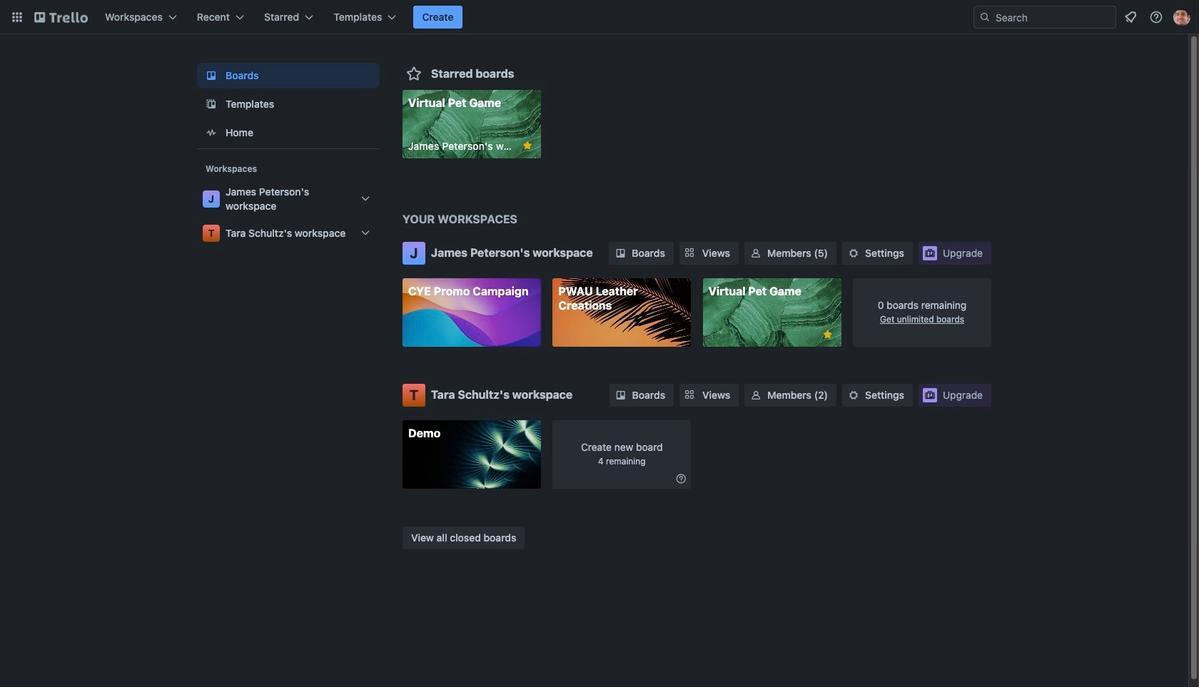 Task type: describe. For each thing, give the bounding box(es) containing it.
0 notifications image
[[1122, 9, 1139, 26]]

search image
[[979, 11, 991, 23]]

back to home image
[[34, 6, 88, 29]]

2 horizontal spatial sm image
[[847, 388, 861, 403]]



Task type: vqa. For each thing, say whether or not it's contained in the screenshot.
Search field
yes



Task type: locate. For each thing, give the bounding box(es) containing it.
james peterson (jamespeterson93) image
[[1174, 9, 1191, 26]]

home image
[[203, 124, 220, 141]]

sm image
[[749, 246, 763, 260], [614, 388, 628, 403], [847, 388, 861, 403]]

template board image
[[203, 96, 220, 113]]

primary element
[[0, 0, 1199, 34]]

0 horizontal spatial sm image
[[614, 388, 628, 403]]

board image
[[203, 67, 220, 84]]

1 horizontal spatial sm image
[[749, 246, 763, 260]]

open information menu image
[[1149, 10, 1164, 24]]

click to unstar this board. it will be removed from your starred list. image
[[521, 139, 534, 152]]

Search field
[[991, 7, 1116, 27]]

sm image
[[613, 246, 628, 260], [847, 246, 861, 260], [749, 388, 763, 403], [674, 472, 688, 486]]



